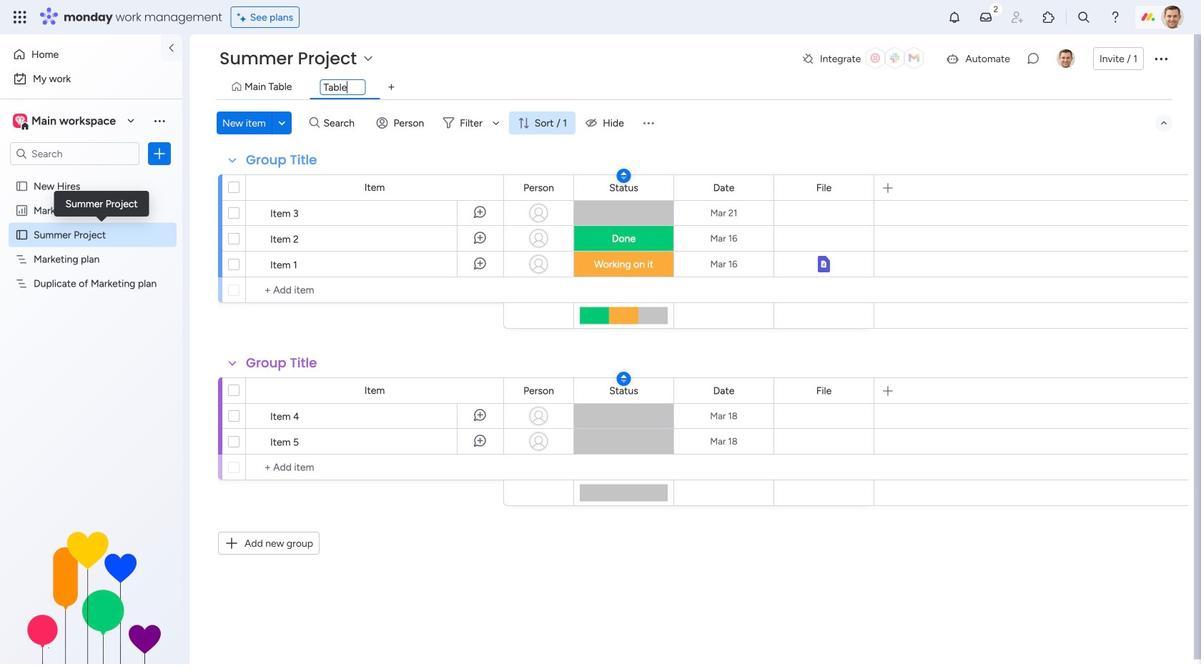 Task type: vqa. For each thing, say whether or not it's contained in the screenshot.
Oct inside the oct 31, 2023 earliest
no



Task type: locate. For each thing, give the bounding box(es) containing it.
None field
[[320, 79, 366, 95], [242, 151, 321, 170], [520, 180, 558, 196], [606, 180, 642, 196], [710, 180, 738, 196], [813, 180, 836, 196], [242, 354, 321, 373], [520, 383, 558, 399], [606, 383, 642, 399], [710, 383, 738, 399], [813, 383, 836, 399], [320, 79, 366, 95], [242, 151, 321, 170], [520, 180, 558, 196], [606, 180, 642, 196], [710, 180, 738, 196], [813, 180, 836, 196], [242, 354, 321, 373], [520, 383, 558, 399], [606, 383, 642, 399], [710, 383, 738, 399], [813, 383, 836, 399]]

update feed image
[[979, 10, 994, 24]]

Search in workspace field
[[30, 145, 119, 162]]

arrow down image
[[488, 114, 505, 132]]

0 vertical spatial option
[[9, 43, 152, 66]]

public dashboard image
[[15, 204, 29, 217]]

add view image
[[389, 82, 394, 92]]

tab list
[[217, 76, 1173, 100]]

option
[[9, 43, 152, 66], [9, 67, 174, 90], [0, 173, 182, 176]]

+ Add item text field
[[253, 459, 497, 476]]

1 vertical spatial option
[[9, 67, 174, 90]]

start a board discussion image
[[1026, 52, 1041, 66]]

monday marketplace image
[[1042, 10, 1056, 24]]

menu image
[[641, 116, 656, 130]]

menu image
[[152, 114, 167, 128]]

options image
[[152, 146, 167, 161]]

public board image
[[15, 228, 29, 242]]

tab
[[380, 76, 403, 99]]

see plans image
[[237, 9, 250, 25]]

list box
[[0, 171, 182, 489]]

select product image
[[13, 10, 27, 24]]



Task type: describe. For each thing, give the bounding box(es) containing it.
v2 search image
[[310, 115, 320, 131]]

notifications image
[[948, 10, 962, 24]]

options image
[[1153, 50, 1170, 67]]

workspace selection element
[[10, 96, 123, 146]]

public board image
[[15, 179, 29, 193]]

terry turtle image
[[1057, 49, 1076, 68]]

+ Add item text field
[[253, 282, 497, 299]]

search everything image
[[1077, 10, 1092, 24]]

collapse image
[[1159, 117, 1170, 129]]

lottie animation element
[[0, 520, 182, 665]]

Search field
[[320, 113, 363, 133]]

2 image
[[990, 1, 1003, 17]]

angle down image
[[279, 118, 285, 128]]

terry turtle image
[[1162, 6, 1185, 29]]

lottie animation image
[[0, 520, 182, 665]]

help image
[[1109, 10, 1123, 24]]

2 vertical spatial option
[[0, 173, 182, 176]]



